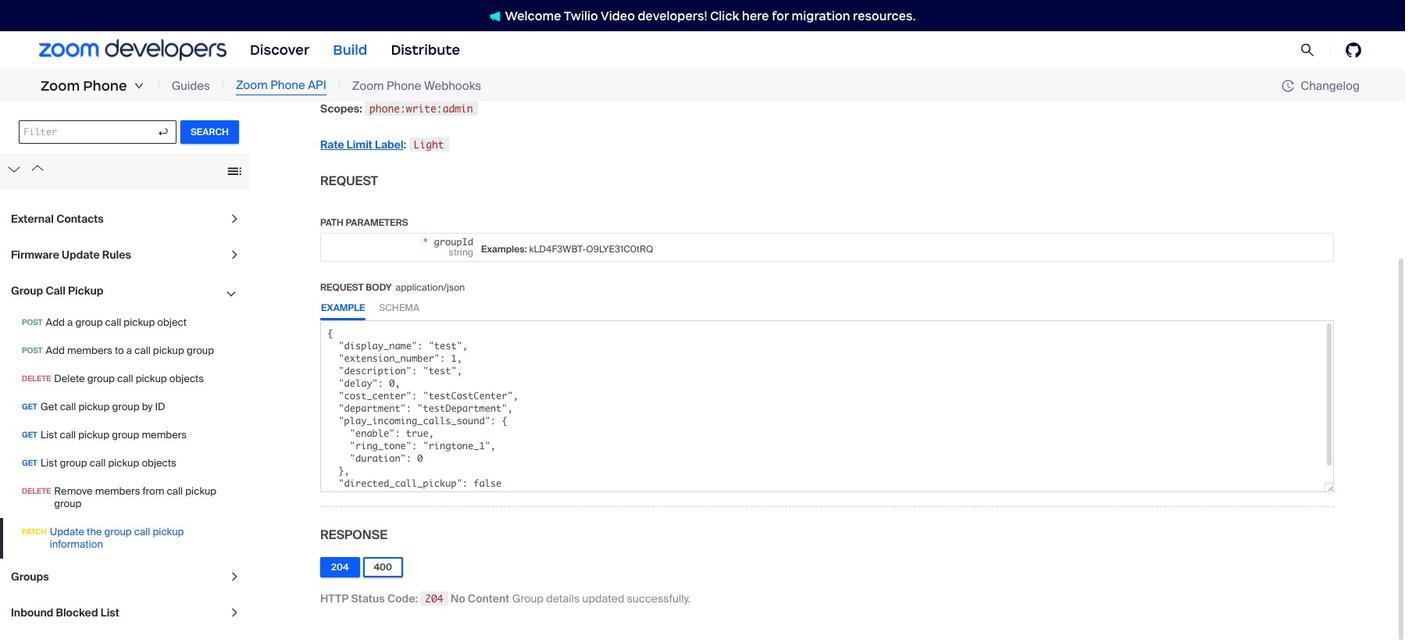 Task type: vqa. For each thing, say whether or not it's contained in the screenshot.
platform
no



Task type: locate. For each thing, give the bounding box(es) containing it.
1 request from the top
[[320, 172, 378, 189]]

2 horizontal spatial phone
[[387, 78, 422, 94]]

code:
[[387, 591, 418, 605]]

notification image
[[490, 11, 505, 22], [490, 11, 501, 22]]

request body application/json
[[320, 281, 465, 294]]

phone for zoom phone
[[83, 77, 127, 95]]

developers!
[[638, 8, 708, 23]]

0 horizontal spatial zoom
[[41, 77, 80, 95]]

400
[[374, 561, 392, 573]]

phone left "api"
[[271, 78, 305, 93]]

2 zoom from the left
[[236, 78, 268, 93]]

2 horizontal spatial zoom
[[352, 78, 384, 94]]

zoom
[[41, 77, 80, 95], [236, 78, 268, 93], [352, 78, 384, 94]]

0 vertical spatial 204
[[331, 561, 349, 573]]

1 vertical spatial request
[[320, 281, 364, 294]]

1 phone from the left
[[83, 77, 127, 95]]

204 inside button
[[331, 561, 349, 573]]

400 button
[[363, 557, 403, 577]]

phone left down image
[[83, 77, 127, 95]]

request
[[320, 172, 378, 189], [320, 281, 364, 294]]

204 up http at the bottom left of the page
[[331, 561, 349, 573]]

1 horizontal spatial zoom
[[236, 78, 268, 93]]

zoom phone api
[[236, 78, 326, 93]]

3 zoom from the left
[[352, 78, 384, 94]]

history image
[[1282, 80, 1301, 92], [1282, 80, 1295, 92]]

phone left webhooks
[[387, 78, 422, 94]]

phone
[[83, 77, 127, 95], [271, 78, 305, 93], [387, 78, 422, 94]]

resources.
[[853, 8, 916, 23]]

video
[[601, 8, 635, 23]]

zoom phone webhooks
[[352, 78, 481, 94]]

1 horizontal spatial phone
[[271, 78, 305, 93]]

zoom phone api link
[[236, 77, 326, 95]]

0 horizontal spatial 204
[[331, 561, 349, 573]]

204 left no
[[425, 592, 444, 605]]

3 phone from the left
[[387, 78, 422, 94]]

for
[[772, 8, 789, 23]]

http
[[320, 591, 349, 605]]

github image
[[1346, 42, 1362, 58]]

phone for zoom phone api
[[271, 78, 305, 93]]

1 vertical spatial 204
[[425, 592, 444, 605]]

204
[[331, 561, 349, 573], [425, 592, 444, 605]]

updated
[[582, 591, 625, 605]]

request up the path parameters
[[320, 172, 378, 189]]

request for request
[[320, 172, 378, 189]]

application/json
[[396, 281, 465, 294]]

successfully.
[[627, 591, 691, 605]]

phone inside "link"
[[387, 78, 422, 94]]

zoom for zoom phone
[[41, 77, 80, 95]]

request left body
[[320, 281, 364, 294]]

zoom inside "link"
[[352, 78, 384, 94]]

group
[[512, 591, 544, 605]]

1 zoom from the left
[[41, 77, 80, 95]]

changelog
[[1301, 78, 1360, 93]]

api
[[308, 78, 326, 93]]

here
[[742, 8, 769, 23]]

2 request from the top
[[320, 281, 364, 294]]

search image
[[1301, 43, 1315, 57], [1301, 43, 1315, 57]]

1 horizontal spatial 204
[[425, 592, 444, 605]]

0 vertical spatial request
[[320, 172, 378, 189]]

github image
[[1346, 42, 1362, 58]]

2 phone from the left
[[271, 78, 305, 93]]

0 horizontal spatial phone
[[83, 77, 127, 95]]



Task type: describe. For each thing, give the bounding box(es) containing it.
phone for zoom phone webhooks
[[387, 78, 422, 94]]

details
[[546, 591, 580, 605]]

welcome twilio video developers! click here for migration resources. link
[[474, 7, 932, 24]]

welcome twilio video developers! click here for migration resources.
[[505, 8, 916, 23]]

http status code: 204 no content group details updated successfully.
[[320, 591, 691, 605]]

path parameters
[[320, 216, 408, 229]]

zoom phone
[[41, 77, 127, 95]]

down image
[[134, 81, 144, 91]]

request for request body application/json
[[320, 281, 364, 294]]

webhooks
[[424, 78, 481, 94]]

zoom for zoom phone webhooks
[[352, 78, 384, 94]]

content
[[468, 591, 510, 605]]

response
[[320, 526, 388, 543]]

changelog link
[[1282, 78, 1360, 93]]

migration
[[792, 8, 850, 23]]

zoom developer logo image
[[39, 39, 227, 61]]

204 button
[[320, 557, 360, 577]]

no
[[451, 591, 465, 605]]

zoom for zoom phone api
[[236, 78, 268, 93]]

status
[[351, 591, 385, 605]]

twilio
[[564, 8, 598, 23]]

welcome
[[505, 8, 561, 23]]

guides
[[172, 78, 210, 94]]

path
[[320, 216, 344, 229]]

body
[[366, 281, 392, 294]]

zoom phone webhooks link
[[352, 77, 481, 95]]

guides link
[[172, 77, 210, 95]]

parameters
[[346, 216, 408, 229]]

click
[[710, 8, 740, 23]]

204 inside http status code: 204 no content group details updated successfully.
[[425, 592, 444, 605]]



